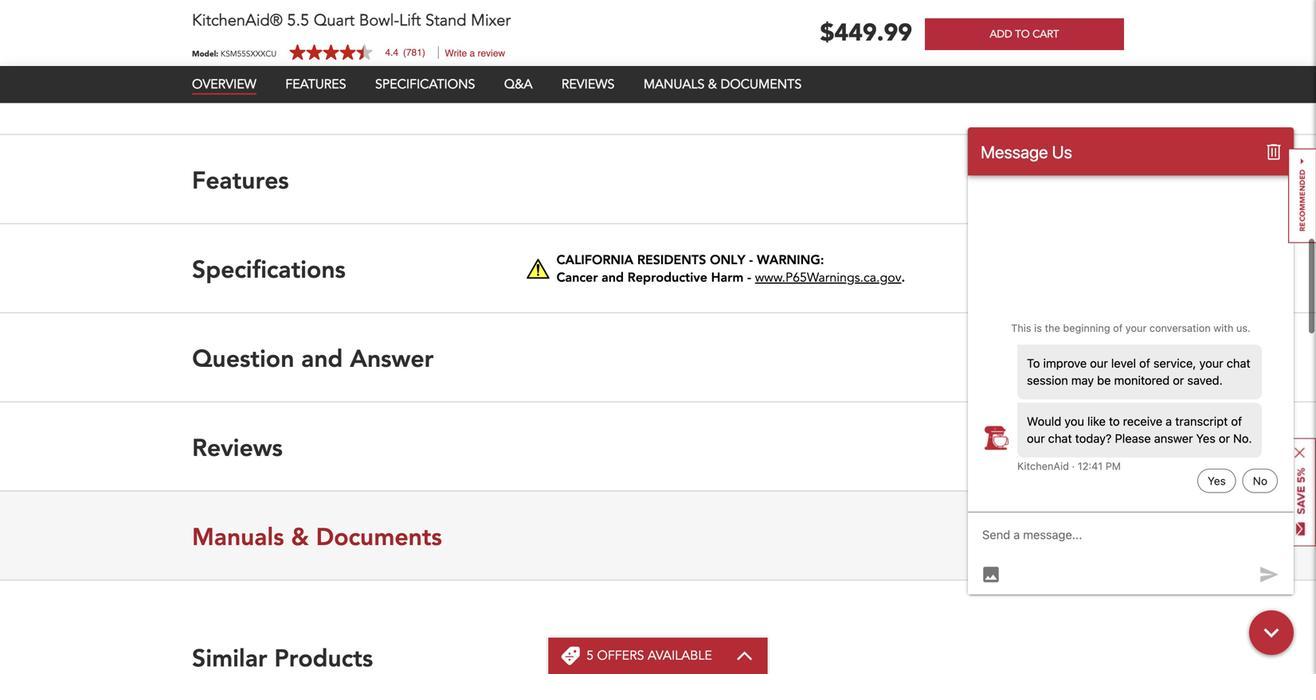Task type: locate. For each thing, give the bounding box(es) containing it.
manuals & documents
[[644, 76, 802, 93], [192, 521, 442, 552]]

0 horizontal spatial specifications
[[192, 254, 346, 285]]

6-
[[232, 49, 243, 67]]

specifications
[[375, 76, 475, 93], [192, 254, 346, 285]]

1 vertical spatial reviews
[[192, 432, 283, 463]]

q&a
[[504, 76, 533, 93]]

1 horizontal spatial specifications
[[375, 76, 475, 93]]

question and answer
[[192, 343, 434, 374]]

overview link
[[192, 76, 256, 95]]

a
[[470, 48, 475, 59]]

5
[[587, 648, 594, 665]]

answer
[[350, 343, 434, 374]]

documents
[[721, 76, 802, 93], [316, 521, 442, 552]]

2 (1) from the top
[[214, 49, 228, 67]]

1 vertical spatial and
[[301, 343, 343, 374]]

- right "only"
[[749, 252, 753, 268]]

4.4
[[385, 47, 399, 58]]

write
[[445, 48, 467, 59]]

offers
[[597, 648, 644, 665]]

1 horizontal spatial manuals
[[644, 76, 705, 93]]

0 vertical spatial manuals & documents
[[644, 76, 802, 93]]

1 horizontal spatial and
[[602, 269, 624, 286]]

model:
[[192, 48, 218, 59]]

4.4 (781)
[[385, 47, 425, 58]]

heading containing 5
[[587, 648, 712, 665]]

quart
[[314, 10, 355, 31]]

0 vertical spatial documents
[[721, 76, 802, 93]]

add to cart
[[990, 27, 1059, 41]]

write a review
[[445, 48, 505, 59]]

0 vertical spatial specifications
[[375, 76, 475, 93]]

kitchenaid® 5.5 quart bowl-lift stand mixer
[[192, 10, 511, 31]]

and left answer on the left of the page
[[301, 343, 343, 374]]

add
[[990, 27, 1013, 41]]

0 horizontal spatial manuals & documents
[[192, 521, 442, 552]]

0 vertical spatial features
[[285, 76, 346, 93]]

only
[[710, 252, 746, 268]]

&
[[708, 76, 717, 93], [291, 521, 309, 552]]

q&a link
[[504, 76, 533, 93]]

1 vertical spatial (1)
[[214, 49, 228, 67]]

0 horizontal spatial documents
[[316, 521, 442, 552]]

-
[[749, 252, 753, 268], [747, 269, 751, 286]]

features
[[285, 76, 346, 93], [192, 164, 289, 195]]

0 vertical spatial reviews
[[562, 76, 615, 93]]

add to cart button
[[925, 18, 1124, 50]]

california residents only - warning: cancer and reproductive harm - www.p65warnings.ca.gov .
[[557, 252, 905, 287]]

1 horizontal spatial &
[[708, 76, 717, 93]]

0 vertical spatial and
[[602, 269, 624, 286]]

0 horizontal spatial &
[[291, 521, 309, 552]]

0 horizontal spatial manuals
[[192, 521, 284, 552]]

reviews
[[562, 76, 615, 93], [192, 432, 283, 463]]

similar
[[192, 643, 267, 674]]

- right harm
[[747, 269, 751, 286]]

and
[[602, 269, 624, 286], [301, 343, 343, 374]]

1 horizontal spatial reviews
[[562, 76, 615, 93]]

cart
[[1033, 27, 1059, 41]]

0 vertical spatial -
[[749, 252, 753, 268]]

whip
[[270, 49, 298, 67]]

available
[[648, 648, 712, 665]]

(1) left 6-
[[214, 49, 228, 67]]

.
[[902, 269, 905, 286]]

1 horizontal spatial documents
[[721, 76, 802, 93]]

harm
[[711, 269, 744, 286]]

and down california
[[602, 269, 624, 286]]

similar products
[[192, 643, 373, 674]]

 image
[[526, 259, 550, 280]]

1 (1) from the top
[[214, 24, 228, 41]]

0 vertical spatial (1)
[[214, 24, 228, 41]]

0 vertical spatial &
[[708, 76, 717, 93]]

heading
[[587, 648, 712, 665]]

5 offers available
[[587, 648, 712, 665]]

www.p65warnings.ca.gov
[[755, 269, 902, 287]]

1 vertical spatial &
[[291, 521, 309, 552]]

manuals
[[644, 76, 705, 93], [192, 521, 284, 552]]

www.p65warnings.ca.gov link
[[755, 269, 902, 287]]

(1) up model: ksm55sxxxcu
[[214, 24, 228, 41]]

(1)
[[214, 24, 228, 41], [214, 49, 228, 67]]

1 vertical spatial manuals & documents
[[192, 521, 442, 552]]



Task type: describe. For each thing, give the bounding box(es) containing it.
manuals & documents link
[[644, 76, 802, 93]]

cancer
[[557, 269, 598, 286]]

(781)
[[403, 47, 425, 58]]

bowl-
[[359, 10, 399, 31]]

$449.99
[[820, 17, 912, 49]]

model: ksm55sxxxcu
[[192, 48, 277, 59]]

0 horizontal spatial reviews
[[192, 432, 283, 463]]

and inside the california residents only - warning: cancer and reproductive harm - www.p65warnings.ca.gov .
[[602, 269, 624, 286]]

5.5
[[287, 10, 309, 31]]

dough
[[275, 24, 312, 41]]

recommendations image
[[1289, 148, 1316, 243]]

ksm55sxxxcu
[[221, 48, 277, 59]]

close image
[[1295, 448, 1305, 459]]

features link
[[285, 76, 346, 93]]

(1) coated dough hook (1) 6-wire whip
[[214, 24, 344, 67]]

to
[[1015, 27, 1030, 41]]

mixer
[[471, 10, 511, 31]]

0 horizontal spatial and
[[301, 343, 343, 374]]

1 horizontal spatial manuals & documents
[[644, 76, 802, 93]]

reproductive
[[628, 269, 708, 286]]

coated
[[232, 24, 271, 41]]

specifications link
[[375, 76, 475, 93]]

hook
[[316, 24, 344, 41]]

residents
[[637, 252, 706, 268]]

overview
[[192, 76, 256, 93]]

1 vertical spatial manuals
[[192, 521, 284, 552]]

chevron icon image
[[736, 652, 754, 661]]

reviews link
[[562, 76, 615, 93]]

stand
[[426, 10, 467, 31]]

write a review button
[[445, 48, 505, 59]]

1 vertical spatial documents
[[316, 521, 442, 552]]

products
[[274, 643, 373, 674]]

lift
[[399, 10, 421, 31]]

warning:
[[757, 252, 824, 268]]

1 vertical spatial -
[[747, 269, 751, 286]]

review
[[478, 48, 505, 59]]

promo tag image
[[561, 647, 580, 666]]

wire
[[243, 49, 267, 67]]

0 vertical spatial manuals
[[644, 76, 705, 93]]

kitchenaid®
[[192, 10, 283, 31]]

1 vertical spatial features
[[192, 164, 289, 195]]

1 vertical spatial specifications
[[192, 254, 346, 285]]

question
[[192, 343, 294, 374]]

california
[[557, 252, 634, 268]]



Task type: vqa. For each thing, say whether or not it's contained in the screenshot.
chevron icon
yes



